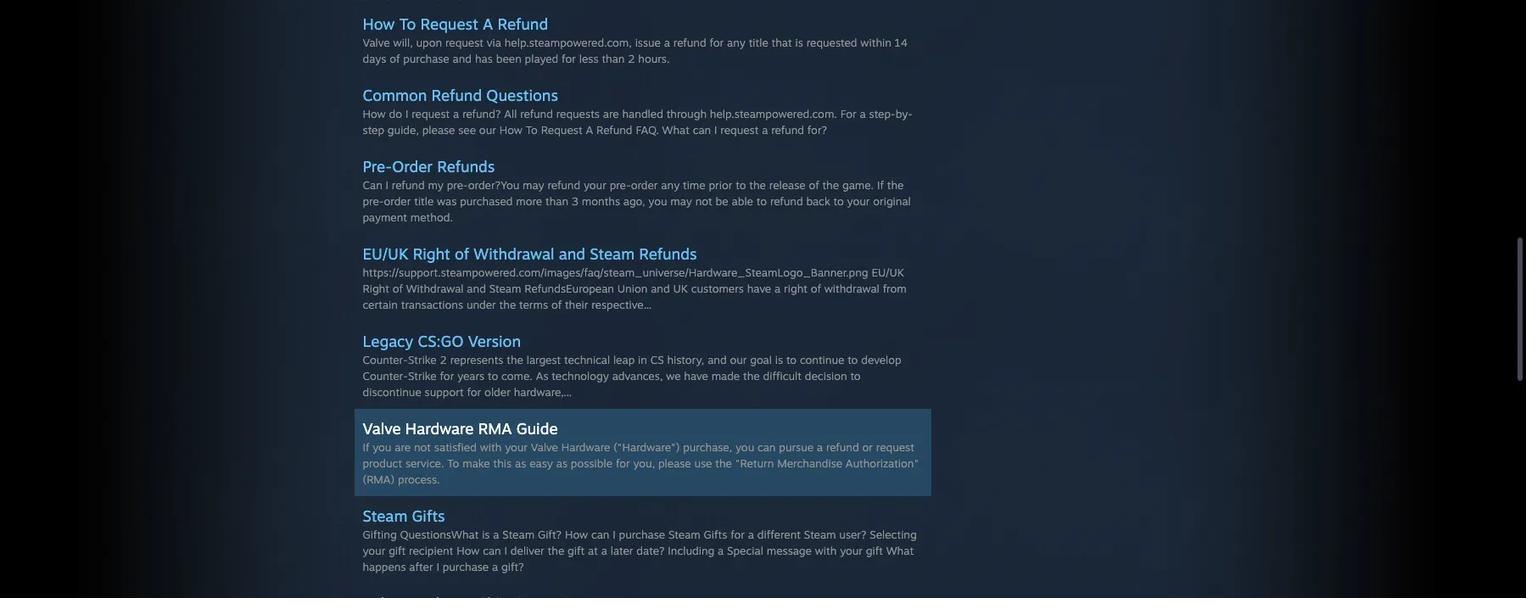 Task type: locate. For each thing, give the bounding box(es) containing it.
more
[[516, 194, 542, 208]]

you,
[[633, 457, 655, 470]]

1 vertical spatial purchase
[[619, 528, 665, 541]]

refunds inside eu/uk right of withdrawal and steam refunds https://support.steampowered.com/images/faq/steam_universe/hardware_steamlogo_banner.png eu/uk right of withdrawal and steam refundseuropean union and uk customers have a right of withdrawal from certain transactions under the terms of their respective...
[[639, 244, 697, 263]]

purchase
[[403, 52, 449, 65], [619, 528, 665, 541], [443, 560, 489, 574]]

1 horizontal spatial right
[[413, 244, 450, 263]]

0 vertical spatial request
[[420, 14, 478, 33]]

request inside how to request a refund valve will, upon request via help.steampowered.com, issue a refund for any title that is requested within 14 days of purchase and has been played for less than 2 hours.
[[420, 14, 478, 33]]

2 horizontal spatial is
[[795, 36, 803, 49]]

guide,
[[388, 123, 419, 137]]

0 vertical spatial than
[[602, 52, 625, 65]]

0 horizontal spatial gift
[[389, 544, 406, 557]]

or
[[863, 440, 873, 454]]

original
[[873, 194, 911, 208]]

1 as from the left
[[515, 457, 526, 470]]

1 horizontal spatial have
[[747, 282, 772, 295]]

title inside how to request a refund valve will, upon request via help.steampowered.com, issue a refund for any title that is requested within 14 days of purchase and has been played for less than 2 hours.
[[749, 36, 769, 49]]

request down help.steampowered.com.
[[721, 123, 759, 137]]

leap
[[613, 353, 635, 367]]

hardware up the "possible"
[[562, 440, 610, 454]]

and up 'made'
[[708, 353, 727, 367]]

for
[[841, 107, 857, 120]]

1 vertical spatial have
[[684, 369, 708, 383]]

valve
[[363, 36, 390, 49], [363, 419, 401, 438], [531, 440, 558, 454]]

steam gifts gifting questionswhat is a steam gift? how can i purchase steam gifts for a different steam user? selecting your gift recipient how can i deliver the gift at a later date? including a special message with your gift what happens after i purchase a gift?
[[363, 507, 917, 574]]

you up "return
[[736, 440, 755, 454]]

hardware up satisfied
[[405, 419, 474, 438]]

have down history,
[[684, 369, 708, 383]]

1 horizontal spatial if
[[877, 178, 884, 192]]

can
[[693, 123, 711, 137], [758, 440, 776, 454], [591, 528, 610, 541], [483, 544, 501, 557]]

1 horizontal spatial may
[[671, 194, 692, 208]]

0 vertical spatial what
[[662, 123, 690, 137]]

0 horizontal spatial have
[[684, 369, 708, 383]]

0 vertical spatial have
[[747, 282, 772, 295]]

1 horizontal spatial what
[[886, 544, 914, 557]]

technology
[[552, 369, 609, 383]]

0 vertical spatial with
[[480, 440, 502, 454]]

refunds inside 'pre-order refunds can i refund my pre-order?you may refund your pre-order any time prior to the release of the game. if the pre-order title was purchased more than 3 months ago, you may not be able to refund back to your original payment method.'
[[437, 157, 495, 176]]

title up method.
[[414, 194, 434, 208]]

1 vertical spatial may
[[671, 194, 692, 208]]

are up product
[[395, 440, 411, 454]]

1 vertical spatial if
[[363, 440, 369, 454]]

please left see
[[422, 123, 455, 137]]

what inside common refund questions how do i request a refund? all refund requests are handled through help.steampowered.com. for a step-by- step guide, please see our how to request a refund faq. what can i request a refund for?
[[662, 123, 690, 137]]

2 horizontal spatial refund
[[596, 123, 633, 137]]

the left terms
[[499, 298, 516, 311]]

right down method.
[[413, 244, 450, 263]]

steam up deliver
[[503, 528, 535, 541]]

than inside how to request a refund valve will, upon request via help.steampowered.com, issue a refund for any title that is requested within 14 days of purchase and has been played for less than 2 hours.
[[602, 52, 625, 65]]

for up special
[[731, 528, 745, 541]]

valve up product
[[363, 419, 401, 438]]

different
[[758, 528, 801, 541]]

a left special
[[718, 544, 724, 557]]

refund down handled
[[596, 123, 633, 137]]

(rma)
[[363, 473, 395, 486]]

of up "under"
[[455, 244, 469, 263]]

continue
[[800, 353, 845, 367]]

advances,
[[612, 369, 663, 383]]

1 horizontal spatial as
[[556, 457, 568, 470]]

1 horizontal spatial refunds
[[639, 244, 697, 263]]

2 inside legacy cs:go version counter-strike 2 represents the largest technical leap in cs history, and our goal is to continue to develop counter-strike for years to come. as technology advances, we have made the difficult decision to discontinue support for older hardware,...
[[440, 353, 447, 367]]

decision
[[805, 369, 847, 383]]

0 horizontal spatial withdrawal
[[406, 282, 464, 295]]

withdrawal
[[825, 282, 880, 295]]

handled
[[622, 107, 663, 120]]

not up service.
[[414, 440, 431, 454]]

if up product
[[363, 440, 369, 454]]

0 horizontal spatial pre-
[[363, 194, 384, 208]]

0 horizontal spatial is
[[482, 528, 490, 541]]

refund right issue
[[674, 36, 706, 49]]

this
[[493, 457, 512, 470]]

0 vertical spatial gifts
[[412, 507, 445, 525]]

0 horizontal spatial title
[[414, 194, 434, 208]]

gifts up questionswhat
[[412, 507, 445, 525]]

0 horizontal spatial than
[[546, 194, 569, 208]]

2 gift from the left
[[568, 544, 585, 557]]

a left right
[[775, 282, 781, 295]]

1 vertical spatial with
[[815, 544, 837, 557]]

1 counter- from the top
[[363, 353, 408, 367]]

via
[[487, 36, 501, 49]]

not inside valve hardware rma guide if you are not satisfied with your valve hardware ("hardware") purchase, you can pursue a refund or request product service. to make this as easy as possible for you, please use the "return merchandise authorization" (rma) process.
[[414, 440, 431, 454]]

and inside legacy cs:go version counter-strike 2 represents the largest technical leap in cs history, and our goal is to continue to develop counter-strike for years to come. as technology advances, we have made the difficult decision to discontinue support for older hardware,...
[[708, 353, 727, 367]]

purchase inside how to request a refund valve will, upon request via help.steampowered.com, issue a refund for any title that is requested within 14 days of purchase and has been played for less than 2 hours.
[[403, 52, 449, 65]]

0 horizontal spatial hardware
[[405, 419, 474, 438]]

the inside valve hardware rma guide if you are not satisfied with your valve hardware ("hardware") purchase, you can pursue a refund or request product service. to make this as easy as possible for you, please use the "return merchandise authorization" (rma) process.
[[716, 457, 732, 470]]

request up authorization"
[[876, 440, 915, 454]]

of
[[390, 52, 400, 65], [809, 178, 819, 192], [455, 244, 469, 263], [393, 282, 403, 295], [811, 282, 821, 295], [551, 298, 562, 311]]

i right do
[[406, 107, 409, 120]]

a up merchandise
[[817, 440, 823, 454]]

title inside 'pre-order refunds can i refund my pre-order?you may refund your pre-order any time prior to the release of the game. if the pre-order title was purchased more than 3 months ago, you may not be able to refund back to your original payment method.'
[[414, 194, 434, 208]]

0 vertical spatial counter-
[[363, 353, 408, 367]]

faq.
[[636, 123, 659, 137]]

if inside valve hardware rma guide if you are not satisfied with your valve hardware ("hardware") purchase, you can pursue a refund or request product service. to make this as easy as possible for you, please use the "return merchandise authorization" (rma) process.
[[363, 440, 369, 454]]

refund down order
[[392, 178, 425, 192]]

1 vertical spatial any
[[661, 178, 680, 192]]

0 horizontal spatial please
[[422, 123, 455, 137]]

order up payment
[[384, 194, 411, 208]]

0 vertical spatial strike
[[408, 353, 437, 367]]

of inside 'pre-order refunds can i refund my pre-order?you may refund your pre-order any time prior to the release of the game. if the pre-order title was purchased more than 3 months ago, you may not be able to refund back to your original payment method.'
[[809, 178, 819, 192]]

as right easy
[[556, 457, 568, 470]]

may up more
[[523, 178, 544, 192]]

are left handled
[[603, 107, 619, 120]]

0 horizontal spatial any
[[661, 178, 680, 192]]

a left gift?
[[493, 528, 499, 541]]

if up original at top right
[[877, 178, 884, 192]]

eu/uk down payment
[[363, 244, 409, 263]]

0 vertical spatial to
[[399, 14, 416, 33]]

eu/uk
[[363, 244, 409, 263], [872, 266, 904, 279]]

refund down help.steampowered.com.
[[771, 123, 804, 137]]

has
[[475, 52, 493, 65]]

to right decision on the bottom right of page
[[851, 369, 861, 383]]

their
[[565, 298, 588, 311]]

of inside how to request a refund valve will, upon request via help.steampowered.com, issue a refund for any title that is requested within 14 days of purchase and has been played for less than 2 hours.
[[390, 52, 400, 65]]

1 vertical spatial is
[[775, 353, 783, 367]]

0 vertical spatial eu/uk
[[363, 244, 409, 263]]

purchase up date?
[[619, 528, 665, 541]]

your down user?
[[840, 544, 863, 557]]

guide
[[517, 419, 558, 438]]

strike down the cs:go
[[408, 353, 437, 367]]

have left right
[[747, 282, 772, 295]]

1 horizontal spatial are
[[603, 107, 619, 120]]

you
[[649, 194, 667, 208], [373, 440, 391, 454], [736, 440, 755, 454]]

a inside common refund questions how do i request a refund? all refund requests are handled through help.steampowered.com. for a step-by- step guide, please see our how to request a refund faq. what can i request a refund for?
[[586, 123, 593, 137]]

0 vertical spatial any
[[727, 36, 746, 49]]

your inside valve hardware rma guide if you are not satisfied with your valve hardware ("hardware") purchase, you can pursue a refund or request product service. to make this as easy as possible for you, please use the "return merchandise authorization" (rma) process.
[[505, 440, 528, 454]]

1 horizontal spatial title
[[749, 36, 769, 49]]

2 strike from the top
[[408, 369, 437, 383]]

1 vertical spatial right
[[363, 282, 389, 295]]

0 horizontal spatial may
[[523, 178, 544, 192]]

2 horizontal spatial to
[[526, 123, 538, 137]]

1 vertical spatial refunds
[[639, 244, 697, 263]]

refund inside how to request a refund valve will, upon request via help.steampowered.com, issue a refund for any title that is requested within 14 days of purchase and has been played for less than 2 hours.
[[674, 36, 706, 49]]

our inside legacy cs:go version counter-strike 2 represents the largest technical leap in cs history, and our goal is to continue to develop counter-strike for years to come. as technology advances, we have made the difficult decision to discontinue support for older hardware,...
[[730, 353, 747, 367]]

gifting
[[363, 528, 397, 541]]

we
[[666, 369, 681, 383]]

i up later
[[613, 528, 616, 541]]

0 vertical spatial title
[[749, 36, 769, 49]]

0 vertical spatial order
[[631, 178, 658, 192]]

develop
[[861, 353, 902, 367]]

refund inside how to request a refund valve will, upon request via help.steampowered.com, issue a refund for any title that is requested within 14 days of purchase and has been played for less than 2 hours.
[[498, 14, 548, 33]]

0 horizontal spatial refund
[[432, 86, 482, 104]]

1 vertical spatial eu/uk
[[872, 266, 904, 279]]

purchase down recipient
[[443, 560, 489, 574]]

1 vertical spatial refund
[[432, 86, 482, 104]]

a right the for
[[860, 107, 866, 120]]

0 vertical spatial refund
[[498, 14, 548, 33]]

1 vertical spatial please
[[658, 457, 691, 470]]

pre-
[[447, 178, 468, 192], [610, 178, 631, 192], [363, 194, 384, 208]]

can inside common refund questions how do i request a refund? all refund requests are handled through help.steampowered.com. for a step-by- step guide, please see our how to request a refund faq. what can i request a refund for?
[[693, 123, 711, 137]]

to up will,
[[399, 14, 416, 33]]

than right less
[[602, 52, 625, 65]]

1 vertical spatial hardware
[[562, 440, 610, 454]]

is inside legacy cs:go version counter-strike 2 represents the largest technical leap in cs history, and our goal is to continue to develop counter-strike for years to come. as technology advances, we have made the difficult decision to discontinue support for older hardware,...
[[775, 353, 783, 367]]

1 gift from the left
[[389, 544, 406, 557]]

1 vertical spatial title
[[414, 194, 434, 208]]

1 vertical spatial not
[[414, 440, 431, 454]]

as
[[515, 457, 526, 470], [556, 457, 568, 470]]

0 vertical spatial our
[[479, 123, 496, 137]]

1 horizontal spatial than
[[602, 52, 625, 65]]

pre-
[[363, 157, 392, 176]]

2
[[628, 52, 635, 65], [440, 353, 447, 367]]

counter- up discontinue on the bottom of page
[[363, 369, 408, 383]]

than for how to request a refund
[[602, 52, 625, 65]]

1 horizontal spatial refund
[[498, 14, 548, 33]]

0 horizontal spatial if
[[363, 440, 369, 454]]

any inside 'pre-order refunds can i refund my pre-order?you may refund your pre-order any time prior to the release of the game. if the pre-order title was purchased more than 3 months ago, you may not be able to refund back to your original payment method.'
[[661, 178, 680, 192]]

0 vertical spatial please
[[422, 123, 455, 137]]

to right 'able' on the left top
[[757, 194, 767, 208]]

gifts
[[412, 507, 445, 525], [704, 528, 727, 541]]

what
[[662, 123, 690, 137], [886, 544, 914, 557]]

i
[[406, 107, 409, 120], [714, 123, 717, 137], [386, 178, 389, 192], [613, 528, 616, 541], [504, 544, 507, 557], [436, 560, 439, 574]]

a down requests
[[586, 123, 593, 137]]

a left 'gift?'
[[492, 560, 498, 574]]

use
[[695, 457, 712, 470]]

as
[[536, 369, 549, 383]]

1 horizontal spatial with
[[815, 544, 837, 557]]

strike
[[408, 353, 437, 367], [408, 369, 437, 383]]

discontinue
[[363, 385, 422, 399]]

counter- down legacy
[[363, 353, 408, 367]]

please
[[422, 123, 455, 137], [658, 457, 691, 470]]

request
[[420, 14, 478, 33], [541, 123, 583, 137]]

0 vertical spatial hardware
[[405, 419, 474, 438]]

0 horizontal spatial right
[[363, 282, 389, 295]]

2 down the cs:go
[[440, 353, 447, 367]]

0 horizontal spatial refunds
[[437, 157, 495, 176]]

eu/uk up from
[[872, 266, 904, 279]]

0 vertical spatial refunds
[[437, 157, 495, 176]]

authorization"
[[846, 457, 919, 470]]

refund up via
[[498, 14, 548, 33]]

1 horizontal spatial request
[[541, 123, 583, 137]]

is
[[795, 36, 803, 49], [775, 353, 783, 367], [482, 528, 490, 541]]

1 horizontal spatial pre-
[[447, 178, 468, 192]]

1 horizontal spatial gift
[[568, 544, 585, 557]]

2 horizontal spatial pre-
[[610, 178, 631, 192]]

0 vertical spatial purchase
[[403, 52, 449, 65]]

0 horizontal spatial request
[[420, 14, 478, 33]]

1 vertical spatial our
[[730, 353, 747, 367]]

1 vertical spatial gifts
[[704, 528, 727, 541]]

2 counter- from the top
[[363, 369, 408, 383]]

purchase down upon
[[403, 52, 449, 65]]

0 horizontal spatial as
[[515, 457, 526, 470]]

for inside valve hardware rma guide if you are not satisfied with your valve hardware ("hardware") purchase, you can pursue a refund or request product service. to make this as easy as possible for you, please use the "return merchandise authorization" (rma) process.
[[616, 457, 630, 470]]

14
[[895, 36, 908, 49]]

are
[[603, 107, 619, 120], [395, 440, 411, 454]]

0 vertical spatial if
[[877, 178, 884, 192]]

you up product
[[373, 440, 391, 454]]

not left be
[[695, 194, 713, 208]]

have
[[747, 282, 772, 295], [684, 369, 708, 383]]

request up 'has'
[[445, 36, 484, 49]]

can inside valve hardware rma guide if you are not satisfied with your valve hardware ("hardware") purchase, you can pursue a refund or request product service. to make this as easy as possible for you, please use the "return merchandise authorization" (rma) process.
[[758, 440, 776, 454]]

refund up refund? at the left top of page
[[432, 86, 482, 104]]

0 horizontal spatial you
[[373, 440, 391, 454]]

2 as from the left
[[556, 457, 568, 470]]

to
[[399, 14, 416, 33], [526, 123, 538, 137], [447, 457, 459, 470]]

0 vertical spatial withdrawal
[[474, 244, 554, 263]]

request up guide,
[[412, 107, 450, 120]]

1 horizontal spatial our
[[730, 353, 747, 367]]

legacy
[[363, 332, 414, 350]]

if
[[877, 178, 884, 192], [363, 440, 369, 454]]

our
[[479, 123, 496, 137], [730, 353, 747, 367]]

1 horizontal spatial not
[[695, 194, 713, 208]]

any left time
[[661, 178, 680, 192]]

0 horizontal spatial to
[[399, 14, 416, 33]]

hours.
[[638, 52, 670, 65]]

to inside valve hardware rma guide if you are not satisfied with your valve hardware ("hardware") purchase, you can pursue a refund or request product service. to make this as easy as possible for you, please use the "return merchandise authorization" (rma) process.
[[447, 457, 459, 470]]

a right issue
[[664, 36, 670, 49]]

1 horizontal spatial gifts
[[704, 528, 727, 541]]

1 vertical spatial request
[[541, 123, 583, 137]]

for
[[710, 36, 724, 49], [562, 52, 576, 65], [440, 369, 454, 383], [467, 385, 481, 399], [616, 457, 630, 470], [731, 528, 745, 541]]

the down gift?
[[548, 544, 564, 557]]

after
[[409, 560, 433, 574]]

gift down selecting
[[866, 544, 883, 557]]

a
[[664, 36, 670, 49], [453, 107, 459, 120], [860, 107, 866, 120], [762, 123, 768, 137], [775, 282, 781, 295], [817, 440, 823, 454], [493, 528, 499, 541], [748, 528, 754, 541], [601, 544, 607, 557], [718, 544, 724, 557], [492, 560, 498, 574]]

0 vertical spatial right
[[413, 244, 450, 263]]

user?
[[840, 528, 867, 541]]

what down through
[[662, 123, 690, 137]]

a up see
[[453, 107, 459, 120]]

to inside how to request a refund valve will, upon request via help.steampowered.com, issue a refund for any title that is requested within 14 days of purchase and has been played for less than 2 hours.
[[399, 14, 416, 33]]

can up "return
[[758, 440, 776, 454]]

can left deliver
[[483, 544, 501, 557]]

2 left hours.
[[628, 52, 635, 65]]

of up back
[[809, 178, 819, 192]]

a up via
[[483, 14, 493, 33]]

1 horizontal spatial order
[[631, 178, 658, 192]]

1 vertical spatial to
[[526, 123, 538, 137]]

than inside 'pre-order refunds can i refund my pre-order?you may refund your pre-order any time prior to the release of the game. if the pre-order title was purchased more than 3 months ago, you may not be able to refund back to your original payment method.'
[[546, 194, 569, 208]]

to right back
[[834, 194, 844, 208]]

purchase,
[[683, 440, 732, 454]]

1 vertical spatial counter-
[[363, 369, 408, 383]]

2 vertical spatial to
[[447, 457, 459, 470]]

refundseuropean
[[525, 282, 614, 295]]

1 vertical spatial a
[[586, 123, 593, 137]]

of down will,
[[390, 52, 400, 65]]

and
[[453, 52, 472, 65], [559, 244, 586, 263], [467, 282, 486, 295], [651, 282, 670, 295], [708, 353, 727, 367]]

1 horizontal spatial withdrawal
[[474, 244, 554, 263]]

with inside valve hardware rma guide if you are not satisfied with your valve hardware ("hardware") purchase, you can pursue a refund or request product service. to make this as easy as possible for you, please use the "return merchandise authorization" (rma) process.
[[480, 440, 502, 454]]

valve up easy
[[531, 440, 558, 454]]

please left the 'use'
[[658, 457, 691, 470]]

can down through
[[693, 123, 711, 137]]

title
[[749, 36, 769, 49], [414, 194, 434, 208]]

message
[[767, 544, 812, 557]]

years
[[458, 369, 485, 383]]

terms
[[519, 298, 548, 311]]

0 vertical spatial is
[[795, 36, 803, 49]]

merchandise
[[777, 457, 843, 470]]

0 vertical spatial 2
[[628, 52, 635, 65]]

0 vertical spatial a
[[483, 14, 493, 33]]

refund down "questions"
[[520, 107, 553, 120]]

a inside how to request a refund valve will, upon request via help.steampowered.com, issue a refund for any title that is requested within 14 days of purchase and has been played for less than 2 hours.
[[483, 14, 493, 33]]

0 horizontal spatial gifts
[[412, 507, 445, 525]]

to up 'able' on the left top
[[736, 178, 746, 192]]

special
[[727, 544, 764, 557]]

0 horizontal spatial with
[[480, 440, 502, 454]]

requested
[[807, 36, 857, 49]]

the inside steam gifts gifting questionswhat is a steam gift? how can i purchase steam gifts for a different steam user? selecting your gift recipient how can i deliver the gift at a later date? including a special message with your gift what happens after i purchase a gift?
[[548, 544, 564, 557]]

you inside 'pre-order refunds can i refund my pre-order?you may refund your pre-order any time prior to the release of the game. if the pre-order title was purchased more than 3 months ago, you may not be able to refund back to your original payment method.'
[[649, 194, 667, 208]]

happens
[[363, 560, 406, 574]]

1 vertical spatial than
[[546, 194, 569, 208]]

1 vertical spatial what
[[886, 544, 914, 557]]

with
[[480, 440, 502, 454], [815, 544, 837, 557]]

union
[[618, 282, 648, 295]]

withdrawal up transactions
[[406, 282, 464, 295]]

able
[[732, 194, 753, 208]]



Task type: vqa. For each thing, say whether or not it's contained in the screenshot.
as to the right
yes



Task type: describe. For each thing, give the bounding box(es) containing it.
than for pre-order refunds
[[546, 194, 569, 208]]

gift?
[[502, 560, 524, 574]]

how to request a refund valve will, upon request via help.steampowered.com, issue a refund for any title that is requested within 14 days of purchase and has been played for less than 2 hours.
[[363, 14, 908, 65]]

was
[[437, 194, 457, 208]]

release
[[769, 178, 806, 192]]

difficult
[[763, 369, 802, 383]]

step
[[363, 123, 384, 137]]

are inside valve hardware rma guide if you are not satisfied with your valve hardware ("hardware") purchase, you can pursue a refund or request product service. to make this as easy as possible for you, please use the "return merchandise authorization" (rma) process.
[[395, 440, 411, 454]]

refund inside valve hardware rma guide if you are not satisfied with your valve hardware ("hardware") purchase, you can pursue a refund or request product service. to make this as easy as possible for you, please use the "return merchandise authorization" (rma) process.
[[826, 440, 859, 454]]

a down help.steampowered.com.
[[762, 123, 768, 137]]

to left develop at the bottom right of page
[[848, 353, 858, 367]]

come.
[[502, 369, 533, 383]]

all
[[504, 107, 517, 120]]

how down all
[[500, 123, 523, 137]]

1 horizontal spatial hardware
[[562, 440, 610, 454]]

product
[[363, 457, 402, 470]]

and inside how to request a refund valve will, upon request via help.steampowered.com, issue a refund for any title that is requested within 14 days of purchase and has been played for less than 2 hours.
[[453, 52, 472, 65]]

been
[[496, 52, 522, 65]]

2 vertical spatial purchase
[[443, 560, 489, 574]]

2 horizontal spatial you
[[736, 440, 755, 454]]

https://support.steampowered.com/images/faq/steam_universe/hardware_steamlogo_banner.png
[[363, 266, 869, 279]]

days
[[363, 52, 386, 65]]

is inside how to request a refund valve will, upon request via help.steampowered.com, issue a refund for any title that is requested within 14 days of purchase and has been played for less than 2 hours.
[[795, 36, 803, 49]]

refund?
[[463, 107, 501, 120]]

your up months
[[584, 178, 607, 192]]

the up back
[[823, 178, 839, 192]]

are inside common refund questions how do i request a refund? all refund requests are handled through help.steampowered.com. for a step-by- step guide, please see our how to request a refund faq. what can i request a refund for?
[[603, 107, 619, 120]]

how down questionswhat
[[457, 544, 480, 557]]

if inside 'pre-order refunds can i refund my pre-order?you may refund your pre-order any time prior to the release of the game. if the pre-order title was purchased more than 3 months ago, you may not be able to refund back to your original payment method.'
[[877, 178, 884, 192]]

history,
[[667, 353, 705, 367]]

at
[[588, 544, 598, 557]]

a up special
[[748, 528, 754, 541]]

1 vertical spatial valve
[[363, 419, 401, 438]]

to inside common refund questions how do i request a refund? all refund requests are handled through help.steampowered.com. for a step-by- step guide, please see our how to request a refund faq. what can i request a refund for?
[[526, 123, 538, 137]]

for down the help.steampowered.com,
[[562, 52, 576, 65]]

common
[[363, 86, 427, 104]]

within
[[861, 36, 892, 49]]

date?
[[637, 544, 665, 557]]

right
[[784, 282, 808, 295]]

uk
[[673, 282, 688, 295]]

1 horizontal spatial eu/uk
[[872, 266, 904, 279]]

largest
[[527, 353, 561, 367]]

rma
[[478, 419, 512, 438]]

make
[[463, 457, 490, 470]]

i right after
[[436, 560, 439, 574]]

payment
[[363, 210, 407, 224]]

legacy cs:go version counter-strike 2 represents the largest technical leap in cs history, and our goal is to continue to develop counter-strike for years to come. as technology advances, we have made the difficult decision to discontinue support for older hardware,...
[[363, 332, 902, 399]]

customers
[[691, 282, 744, 295]]

any inside how to request a refund valve will, upon request via help.steampowered.com, issue a refund for any title that is requested within 14 days of purchase and has been played for less than 2 hours.
[[727, 36, 746, 49]]

how up step
[[363, 107, 386, 120]]

satisfied
[[434, 440, 477, 454]]

respective...
[[592, 298, 652, 311]]

cs
[[651, 353, 664, 367]]

can
[[363, 178, 382, 192]]

is inside steam gifts gifting questionswhat is a steam gift? how can i purchase steam gifts for a different steam user? selecting your gift recipient how can i deliver the gift at a later date? including a special message with your gift what happens after i purchase a gift?
[[482, 528, 490, 541]]

2 vertical spatial valve
[[531, 440, 558, 454]]

will,
[[393, 36, 413, 49]]

possible
[[571, 457, 613, 470]]

made
[[712, 369, 740, 383]]

do
[[389, 107, 402, 120]]

to up difficult
[[786, 353, 797, 367]]

steam left user?
[[804, 528, 836, 541]]

a inside valve hardware rma guide if you are not satisfied with your valve hardware ("hardware") purchase, you can pursue a refund or request product service. to make this as easy as possible for you, please use the "return merchandise authorization" (rma) process.
[[817, 440, 823, 454]]

to up older
[[488, 369, 498, 383]]

help.steampowered.com,
[[505, 36, 632, 49]]

the inside eu/uk right of withdrawal and steam refunds https://support.steampowered.com/images/faq/steam_universe/hardware_steamlogo_banner.png eu/uk right of withdrawal and steam refundseuropean union and uk customers have a right of withdrawal from certain transactions under the terms of their respective...
[[499, 298, 516, 311]]

steam up "under"
[[489, 282, 521, 295]]

0 horizontal spatial eu/uk
[[363, 244, 409, 263]]

questions
[[486, 86, 558, 104]]

please inside valve hardware rma guide if you are not satisfied with your valve hardware ("hardware") purchase, you can pursue a refund or request product service. to make this as easy as possible for you, please use the "return merchandise authorization" (rma) process.
[[658, 457, 691, 470]]

order?you
[[468, 178, 520, 192]]

help.steampowered.com.
[[710, 107, 837, 120]]

and up "under"
[[467, 282, 486, 295]]

please inside common refund questions how do i request a refund? all refund requests are handled through help.steampowered.com. for a step-by- step guide, please see our how to request a refund faq. what can i request a refund for?
[[422, 123, 455, 137]]

request inside valve hardware rma guide if you are not satisfied with your valve hardware ("hardware") purchase, you can pursue a refund or request product service. to make this as easy as possible for you, please use the "return merchandise authorization" (rma) process.
[[876, 440, 915, 454]]

for down the years
[[467, 385, 481, 399]]

version
[[468, 332, 521, 350]]

steam up the including
[[669, 528, 701, 541]]

request inside common refund questions how do i request a refund? all refund requests are handled through help.steampowered.com. for a step-by- step guide, please see our how to request a refund faq. what can i request a refund for?
[[541, 123, 583, 137]]

the up 'able' on the left top
[[750, 178, 766, 192]]

with inside steam gifts gifting questionswhat is a steam gift? how can i purchase steam gifts for a different steam user? selecting your gift recipient how can i deliver the gift at a later date? including a special message with your gift what happens after i purchase a gift?
[[815, 544, 837, 557]]

2 vertical spatial refund
[[596, 123, 633, 137]]

of right right
[[811, 282, 821, 295]]

for inside steam gifts gifting questionswhat is a steam gift? how can i purchase steam gifts for a different steam user? selecting your gift recipient how can i deliver the gift at a later date? including a special message with your gift what happens after i purchase a gift?
[[731, 528, 745, 541]]

i up the prior
[[714, 123, 717, 137]]

refund down release
[[770, 194, 803, 208]]

how up at
[[565, 528, 588, 541]]

support
[[425, 385, 464, 399]]

that
[[772, 36, 792, 49]]

by-
[[896, 107, 913, 120]]

your down game.
[[847, 194, 870, 208]]

for?
[[808, 123, 827, 137]]

my
[[428, 178, 444, 192]]

older
[[485, 385, 511, 399]]

prior
[[709, 178, 733, 192]]

requests
[[556, 107, 600, 120]]

("hardware")
[[614, 440, 680, 454]]

and left uk
[[651, 282, 670, 295]]

refund up 3
[[548, 178, 581, 192]]

valve inside how to request a refund valve will, upon request via help.steampowered.com, issue a refund for any title that is requested within 14 days of purchase and has been played for less than 2 hours.
[[363, 36, 390, 49]]

eu/uk right of withdrawal and steam refunds https://support.steampowered.com/images/faq/steam_universe/hardware_steamlogo_banner.png eu/uk right of withdrawal and steam refundseuropean union and uk customers have a right of withdrawal from certain transactions under the terms of their respective...
[[363, 244, 907, 311]]

1 vertical spatial order
[[384, 194, 411, 208]]

of left their
[[551, 298, 562, 311]]

"return
[[735, 457, 774, 470]]

a inside how to request a refund valve will, upon request via help.steampowered.com, issue a refund for any title that is requested within 14 days of purchase and has been played for less than 2 hours.
[[664, 36, 670, 49]]

the down goal
[[743, 369, 760, 383]]

a inside eu/uk right of withdrawal and steam refunds https://support.steampowered.com/images/faq/steam_universe/hardware_steamlogo_banner.png eu/uk right of withdrawal and steam refundseuropean union and uk customers have a right of withdrawal from certain transactions under the terms of their respective...
[[775, 282, 781, 295]]

for left that
[[710, 36, 724, 49]]

have inside eu/uk right of withdrawal and steam refunds https://support.steampowered.com/images/faq/steam_universe/hardware_steamlogo_banner.png eu/uk right of withdrawal and steam refundseuropean union and uk customers have a right of withdrawal from certain transactions under the terms of their respective...
[[747, 282, 772, 295]]

goal
[[750, 353, 772, 367]]

time
[[683, 178, 706, 192]]

order
[[392, 157, 433, 176]]

your down the 'gifting'
[[363, 544, 385, 557]]

the up come.
[[507, 353, 523, 367]]

upon
[[416, 36, 442, 49]]

our inside common refund questions how do i request a refund? all refund requests are handled through help.steampowered.com. for a step-by- step guide, please see our how to request a refund faq. what can i request a refund for?
[[479, 123, 496, 137]]

i inside 'pre-order refunds can i refund my pre-order?you may refund your pre-order any time prior to the release of the game. if the pre-order title was purchased more than 3 months ago, you may not be able to refund back to your original payment method.'
[[386, 178, 389, 192]]

recipient
[[409, 544, 453, 557]]

can up at
[[591, 528, 610, 541]]

3
[[572, 194, 579, 208]]

i up 'gift?'
[[504, 544, 507, 557]]

hardware,...
[[514, 385, 572, 399]]

common refund questions how do i request a refund? all refund requests are handled through help.steampowered.com. for a step-by- step guide, please see our how to request a refund faq. what can i request a refund for?
[[363, 86, 913, 137]]

later
[[611, 544, 633, 557]]

be
[[716, 194, 729, 208]]

steam up https://support.steampowered.com/images/faq/steam_universe/hardware_steamlogo_banner.png
[[590, 244, 635, 263]]

not inside 'pre-order refunds can i refund my pre-order?you may refund your pre-order any time prior to the release of the game. if the pre-order title was purchased more than 3 months ago, you may not be able to refund back to your original payment method.'
[[695, 194, 713, 208]]

deliver
[[511, 544, 545, 557]]

2 inside how to request a refund valve will, upon request via help.steampowered.com, issue a refund for any title that is requested within 14 days of purchase and has been played for less than 2 hours.
[[628, 52, 635, 65]]

how inside how to request a refund valve will, upon request via help.steampowered.com, issue a refund for any title that is requested within 14 days of purchase and has been played for less than 2 hours.
[[363, 14, 395, 33]]

a right at
[[601, 544, 607, 557]]

less
[[579, 52, 599, 65]]

from
[[883, 282, 907, 295]]

months
[[582, 194, 620, 208]]

have inside legacy cs:go version counter-strike 2 represents the largest technical leap in cs history, and our goal is to continue to develop counter-strike for years to come. as technology advances, we have made the difficult decision to discontinue support for older hardware,...
[[684, 369, 708, 383]]

game.
[[842, 178, 874, 192]]

steam up the 'gifting'
[[363, 507, 408, 525]]

ago,
[[624, 194, 645, 208]]

and up "refundseuropean"
[[559, 244, 586, 263]]

gift?
[[538, 528, 562, 541]]

including
[[668, 544, 715, 557]]

purchased
[[460, 194, 513, 208]]

the up original at top right
[[887, 178, 904, 192]]

1 strike from the top
[[408, 353, 437, 367]]

back
[[806, 194, 830, 208]]

3 gift from the left
[[866, 544, 883, 557]]

what inside steam gifts gifting questionswhat is a steam gift? how can i purchase steam gifts for a different steam user? selecting your gift recipient how can i deliver the gift at a later date? including a special message with your gift what happens after i purchase a gift?
[[886, 544, 914, 557]]

for up support
[[440, 369, 454, 383]]

service.
[[405, 457, 444, 470]]

valve hardware rma guide if you are not satisfied with your valve hardware ("hardware") purchase, you can pursue a refund or request product service. to make this as easy as possible for you, please use the "return merchandise authorization" (rma) process.
[[363, 419, 919, 486]]

request inside how to request a refund valve will, upon request via help.steampowered.com, issue a refund for any title that is requested within 14 days of purchase and has been played for less than 2 hours.
[[445, 36, 484, 49]]

pre-order refunds can i refund my pre-order?you may refund your pre-order any time prior to the release of the game. if the pre-order title was purchased more than 3 months ago, you may not be able to refund back to your original payment method.
[[363, 157, 911, 224]]

pursue
[[779, 440, 814, 454]]

of up the certain
[[393, 282, 403, 295]]



